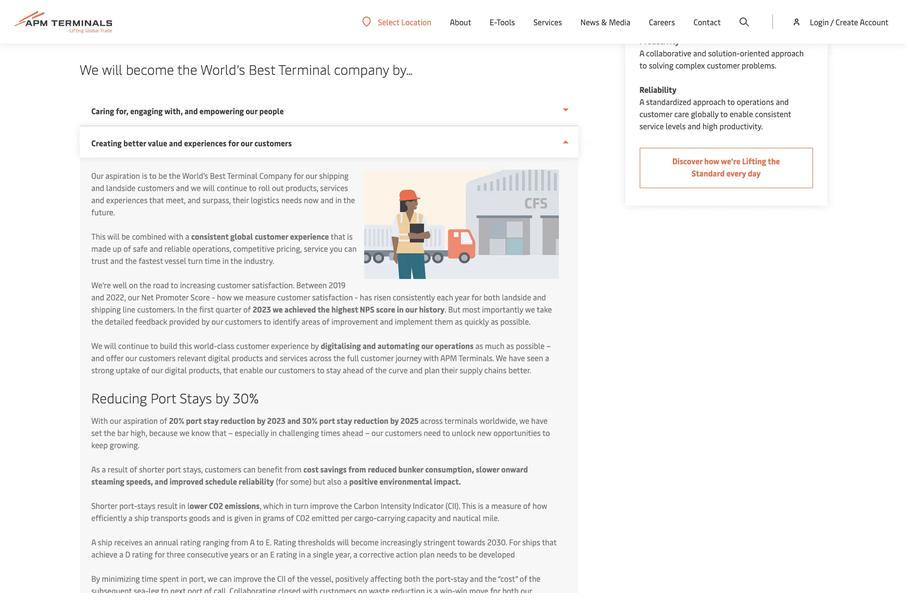 Task type: vqa. For each thing, say whether or not it's contained in the screenshot.


Task type: locate. For each thing, give the bounding box(es) containing it.
needs inside "our aspiration is to be the world's best terminal company for our shipping and landside customers and we will continue to roll out products, services and experiences that meet, and surpass, their logistics needs now and in the future."
[[281, 195, 302, 205]]

our down first on the bottom of page
[[212, 316, 223, 327]]

,
[[260, 501, 261, 512]]

0 vertical spatial continue
[[217, 183, 247, 193]]

is inside "our aspiration is to be the world's best terminal company for our shipping and landside customers and we will continue to roll out products, services and experiences that meet, and surpass, their logistics needs now and in the future."
[[142, 170, 147, 181]]

to inside as much as possible – and offer our customers relevant digital products and services across the full customer journey with apm terminals. we have seen a strong uptake of our digital products, that enable our customers to stay ahead of the curve and plan their supply chains better.
[[317, 365, 324, 376]]

experiences up world's
[[184, 138, 227, 148]]

consistent up operations,
[[191, 231, 229, 242]]

from inside cost savings from reduced bunker consumption, slower onward steaming speeds, and improved schedule reliability
[[348, 464, 366, 475]]

stay inside by minimizing time spent in port, we can improve the cii of the vessel, positively affecting both the port-stay and the "cost" of the subsequent sea-leg to next port of call. collaborating closed with customers on waste reduction is a win-win move for both ou
[[454, 574, 468, 585]]

stay up the win at the bottom of the page
[[454, 574, 468, 585]]

1 vertical spatial on
[[358, 586, 367, 594]]

continue up offer
[[118, 341, 149, 352]]

with left apm
[[423, 353, 439, 364]]

&
[[601, 17, 607, 27]]

as much as possible – and offer our customers relevant digital products and services across the full customer journey with apm terminals. we have seen a strong uptake of our digital products, that enable our customers to stay ahead of the curve and plan their supply chains better.
[[91, 341, 551, 376]]

proactivity a collaborative and solution-oriented approach to solving complex customer problems.
[[640, 36, 804, 71]]

0 horizontal spatial ship
[[98, 538, 112, 548]]

positively
[[335, 574, 368, 585]]

services down creating better value and experiences for our customers dropdown button
[[320, 183, 348, 193]]

our up bar
[[110, 416, 121, 427]]

be down towards
[[468, 550, 477, 560]]

landside
[[106, 183, 135, 193], [502, 292, 531, 303]]

creating better value and experiences for our customers button
[[80, 127, 578, 158]]

0 horizontal spatial time
[[142, 574, 158, 585]]

– inside as much as possible – and offer our customers relevant digital products and services across the full customer journey with apm terminals. we have seen a strong uptake of our digital products, that enable our customers to stay ahead of the curve and plan their supply chains better.
[[546, 341, 551, 352]]

measure down satisfaction.
[[245, 292, 275, 303]]

2 horizontal spatial be
[[468, 550, 477, 560]]

be up up
[[121, 231, 130, 242]]

emissions
[[225, 501, 260, 512]]

to up 'productivity.'
[[727, 96, 735, 107]]

1 vertical spatial needs
[[437, 550, 457, 560]]

a down reliability
[[640, 96, 644, 107]]

discover how we're lifting the standard every day link
[[640, 148, 813, 188]]

experience
[[290, 231, 329, 242], [271, 341, 309, 352]]

operations inside creating better value and experiences for our customers element
[[435, 341, 473, 352]]

1 vertical spatial landside
[[502, 292, 531, 303]]

provided
[[169, 316, 200, 327]]

that inside "our aspiration is to be the world's best terminal company for our shipping and landside customers and we will continue to roll out products, services and experiences that meet, and surpass, their logistics needs now and in the future."
[[149, 195, 164, 205]]

d
[[125, 550, 130, 560]]

plan right curve
[[424, 365, 440, 376]]

from inside a ship receives an annual rating ranging from a to e. rating thresholds will become increasingly stringent towards 2030. for ships that achieve a d rating for three consecutive years or an e rating in a single year, a corrective action plan needs to be developed
[[231, 538, 248, 548]]

co2 left "emitted"
[[296, 513, 310, 524]]

with inside by minimizing time spent in port, we can improve the cii of the vessel, positively affecting both the port-stay and the "cost" of the subsequent sea-leg to next port of call. collaborating closed with customers on waste reduction is a win-win move for both ou
[[302, 586, 318, 594]]

0 horizontal spatial result
[[108, 464, 128, 475]]

30% up challenging
[[302, 416, 318, 427]]

our up uptake
[[125, 353, 137, 364]]

our inside "our aspiration is to be the world's best terminal company for our shipping and landside customers and we will continue to roll out products, services and experiences that meet, and surpass, their logistics needs now and in the future."
[[306, 170, 317, 181]]

of right "cost"
[[520, 574, 527, 585]]

value
[[148, 138, 167, 148]]

0 vertical spatial 2023
[[253, 304, 271, 315]]

automating
[[378, 341, 419, 352]]

has
[[360, 292, 372, 303]]

aspiration right our
[[105, 170, 140, 181]]

the right "cost"
[[529, 574, 541, 585]]

0 horizontal spatial can
[[219, 574, 232, 585]]

0 vertical spatial we
[[80, 60, 99, 78]]

across up need at the left of the page
[[420, 416, 443, 427]]

1 horizontal spatial rating
[[180, 538, 201, 548]]

1 vertical spatial port-
[[436, 574, 454, 585]]

1 vertical spatial how
[[217, 292, 232, 303]]

2 vertical spatial we
[[496, 353, 507, 364]]

have inside as much as possible – and offer our customers relevant digital products and services across the full customer journey with apm terminals. we have seen a strong uptake of our digital products, that enable our customers to stay ahead of the curve and plan their supply chains better.
[[509, 353, 525, 364]]

shipping inside we're well on the road to increasing customer satisfaction. between 2019 and 2022, our net promoter score - how we measure customer satisfaction - has risen consistently each year for both landside and shipping line customers. in the first quarter of
[[91, 304, 121, 315]]

and down up
[[110, 256, 123, 266]]

experience for you
[[290, 231, 329, 242]]

port inside by minimizing time spent in port, we can improve the cii of the vessel, positively affecting both the port-stay and the "cost" of the subsequent sea-leg to next port of call. collaborating closed with customers on waste reduction is a win-win move for both ou
[[188, 586, 202, 594]]

ahead inside as much as possible – and offer our customers relevant digital products and services across the full customer journey with apm terminals. we have seen a strong uptake of our digital products, that enable our customers to stay ahead of the curve and plan their supply chains better.
[[343, 365, 364, 376]]

will
[[102, 60, 122, 78], [203, 183, 215, 193], [107, 231, 120, 242], [104, 341, 116, 352], [337, 538, 349, 548]]

– left "especially"
[[228, 428, 233, 439]]

1 vertical spatial their
[[441, 365, 458, 376]]

stays,
[[183, 464, 203, 475]]

for inside we're well on the road to increasing customer satisfaction. between 2019 and 2022, our net promoter score - how we measure customer satisfaction - has risen consistently each year for both landside and shipping line customers. in the first quarter of
[[472, 292, 482, 303]]

port- up 'efficiently' at the bottom left of page
[[119, 501, 137, 512]]

0 horizontal spatial shipping
[[91, 304, 121, 315]]

0 horizontal spatial both
[[404, 574, 420, 585]]

to inside . but most importantly we take the detailed feedback provided by our customers to identify areas of improvement and implement them as quickly as possible.
[[263, 316, 271, 327]]

1 vertical spatial become
[[351, 538, 379, 548]]

1 vertical spatial approach
[[693, 96, 726, 107]]

0 horizontal spatial port-
[[119, 501, 137, 512]]

approach up globally
[[693, 96, 726, 107]]

2 vertical spatial both
[[502, 586, 519, 594]]

waste
[[369, 586, 389, 594]]

the down satisfaction
[[318, 304, 330, 315]]

reducing
[[91, 389, 147, 408]]

and up meet,
[[176, 183, 189, 193]]

both down "action" on the left bottom
[[404, 574, 420, 585]]

nautical
[[453, 513, 481, 524]]

login
[[810, 17, 829, 27]]

nps
[[360, 304, 374, 315]]

and up move
[[470, 574, 483, 585]]

aspiration inside "our aspiration is to be the world's best terminal company for our shipping and landside customers and we will continue to roll out products, services and experiences that meet, and surpass, their logistics needs now and in the future."
[[105, 170, 140, 181]]

of inside . but most importantly we take the detailed feedback provided by our customers to identify areas of improvement and implement them as quickly as possible.
[[322, 316, 330, 327]]

become up the engaging at the top left of the page
[[126, 60, 174, 78]]

landside up future.
[[106, 183, 135, 193]]

much
[[485, 341, 504, 352]]

reliability
[[640, 84, 676, 95]]

1 vertical spatial turn
[[293, 501, 308, 512]]

can right you
[[344, 243, 357, 254]]

we down world's
[[191, 183, 201, 193]]

0 vertical spatial both
[[484, 292, 500, 303]]

enable inside reliability a standardized approach to operations and customer care globally to enable consistent service levels and high productivity.
[[730, 109, 753, 119]]

both down "cost"
[[502, 586, 519, 594]]

0 vertical spatial turn
[[188, 256, 203, 266]]

0 vertical spatial terminal
[[278, 60, 331, 78]]

1 horizontal spatial services
[[320, 183, 348, 193]]

2023 up challenging
[[267, 416, 285, 427]]

identify
[[273, 316, 300, 327]]

times
[[321, 428, 340, 439]]

ships
[[522, 538, 540, 548]]

1 horizontal spatial consistent
[[755, 109, 791, 119]]

to inside we're well on the road to increasing customer satisfaction. between 2019 and 2022, our net promoter score - how we measure customer satisfaction - has risen consistently each year for both landside and shipping line customers. in the first quarter of
[[171, 280, 178, 291]]

a left d
[[119, 550, 123, 560]]

1 vertical spatial we
[[91, 341, 102, 352]]

in down operations,
[[222, 256, 229, 266]]

aspiration
[[105, 170, 140, 181], [123, 416, 158, 427]]

0 horizontal spatial on
[[129, 280, 138, 291]]

is
[[142, 170, 147, 181], [347, 231, 353, 242], [478, 501, 483, 512], [227, 513, 232, 524], [427, 586, 432, 594]]

that is made up of safe and reliable operations, competitive pricing, service you can trust and the fastest vessel turn time in the industry.
[[91, 231, 357, 266]]

the up closed
[[297, 574, 308, 585]]

1 vertical spatial an
[[260, 550, 268, 560]]

can inside that is made up of safe and reliable operations, competitive pricing, service you can trust and the fastest vessel turn time in the industry.
[[344, 243, 357, 254]]

customer down the solution-
[[707, 60, 740, 71]]

1 vertical spatial services
[[280, 353, 307, 364]]

and inside . but most importantly we take the detailed feedback provided by our customers to identify areas of improvement and implement them as quickly as possible.
[[380, 316, 393, 327]]

standardized
[[646, 96, 691, 107]]

plan inside a ship receives an annual rating ranging from a to e. rating thresholds will become increasingly stringent towards 2030. for ships that achieve a d rating for three consecutive years or an e rating in a single year, a corrective action plan needs to be developed
[[419, 550, 435, 560]]

intensity
[[380, 501, 411, 512]]

1 horizontal spatial both
[[484, 292, 500, 303]]

for up most
[[472, 292, 482, 303]]

from up some)
[[284, 464, 302, 475]]

cost savings from reduced bunker consumption, slower onward steaming speeds, and improved schedule reliability
[[91, 464, 528, 487]]

0 vertical spatial become
[[126, 60, 174, 78]]

2 vertical spatial with
[[302, 586, 318, 594]]

satisfaction.
[[252, 280, 294, 291]]

0 horizontal spatial have
[[509, 353, 525, 364]]

on down positively
[[358, 586, 367, 594]]

both up importantly
[[484, 292, 500, 303]]

0 vertical spatial enable
[[730, 109, 753, 119]]

as
[[455, 316, 463, 327], [491, 316, 498, 327], [475, 341, 483, 352], [506, 341, 514, 352]]

in inside "our aspiration is to be the world's best terminal company for our shipping and landside customers and we will continue to roll out products, services and experiences that meet, and surpass, their logistics needs now and in the future."
[[335, 195, 342, 205]]

2 horizontal spatial from
[[348, 464, 366, 475]]

that right know
[[212, 428, 226, 439]]

goods
[[189, 513, 210, 524]]

1 horizontal spatial ship
[[134, 513, 149, 524]]

products, down relevant on the bottom left of the page
[[189, 365, 221, 376]]

1 horizontal spatial –
[[365, 428, 370, 439]]

be inside a ship receives an annual rating ranging from a to e. rating thresholds will become increasingly stringent towards 2030. for ships that achieve a d rating for three consecutive years or an e rating in a single year, a corrective action plan needs to be developed
[[468, 550, 477, 560]]

a inside as much as possible – and offer our customers relevant digital products and services across the full customer journey with apm terminals. we have seen a strong uptake of our digital products, that enable our customers to stay ahead of the curve and plan their supply chains better.
[[545, 353, 549, 364]]

steaming
[[91, 477, 124, 487]]

0 vertical spatial how
[[704, 156, 719, 167]]

we inside by minimizing time spent in port, we can improve the cii of the vessel, positively affecting both the port-stay and the "cost" of the subsequent sea-leg to next port of call. collaborating closed with customers on waste reduction is a win-win move for both ou
[[208, 574, 218, 585]]

1 horizontal spatial terminal
[[278, 60, 331, 78]]

port,
[[189, 574, 206, 585]]

0 horizontal spatial service
[[304, 243, 328, 254]]

in inside a ship receives an annual rating ranging from a to e. rating thresholds will become increasingly stringent towards 2030. for ships that achieve a d rating for three consecutive years or an e rating in a single year, a corrective action plan needs to be developed
[[299, 550, 305, 560]]

best right world's
[[210, 170, 225, 181]]

customers down build
[[139, 353, 176, 364]]

0 vertical spatial on
[[129, 280, 138, 291]]

receives
[[114, 538, 142, 548]]

1 horizontal spatial service
[[640, 121, 664, 131]]

will up up
[[107, 231, 120, 242]]

our up journey
[[421, 341, 433, 352]]

1 vertical spatial time
[[142, 574, 158, 585]]

0 vertical spatial result
[[108, 464, 128, 475]]

that up you
[[331, 231, 345, 242]]

0 horizontal spatial measure
[[245, 292, 275, 303]]

high
[[703, 121, 718, 131]]

1 horizontal spatial needs
[[437, 550, 457, 560]]

2 horizontal spatial reduction
[[391, 586, 425, 594]]

1 horizontal spatial reduction
[[354, 416, 388, 427]]

world's
[[200, 60, 245, 78]]

we inside "our aspiration is to be the world's best terminal company for our shipping and landside customers and we will continue to roll out products, services and experiences that meet, and surpass, their logistics needs now and in the future."
[[191, 183, 201, 193]]

select location button
[[362, 16, 431, 27]]

1 - from the left
[[212, 292, 215, 303]]

service inside reliability a standardized approach to operations and customer care globally to enable consistent service levels and high productivity.
[[640, 121, 664, 131]]

0 horizontal spatial enable
[[240, 365, 263, 376]]

2 vertical spatial how
[[533, 501, 547, 512]]

best inside "our aspiration is to be the world's best terminal company for our shipping and landside customers and we will continue to roll out products, services and experiences that meet, and surpass, their logistics needs now and in the future."
[[210, 170, 225, 181]]

1 horizontal spatial measure
[[491, 501, 521, 512]]

terminal inside "our aspiration is to be the world's best terminal company for our shipping and landside customers and we will continue to roll out products, services and experiences that meet, and surpass, their logistics needs now and in the future."
[[227, 170, 257, 181]]

with down 'vessel,'
[[302, 586, 318, 594]]

experience down identify
[[271, 341, 309, 352]]

we inside we're well on the road to increasing customer satisfaction. between 2019 and 2022, our net promoter score - how we measure customer satisfaction - has risen consistently each year for both landside and shipping line customers. in the first quarter of
[[233, 292, 243, 303]]

customers inside by minimizing time spent in port, we can improve the cii of the vessel, positively affecting both the port-stay and the "cost" of the subsequent sea-leg to next port of call. collaborating closed with customers on waste reduction is a win-win move for both ou
[[320, 586, 356, 594]]

customers.
[[137, 304, 175, 315]]

shipping down 2022,
[[91, 304, 121, 315]]

become inside a ship receives an annual rating ranging from a to e. rating thresholds will become increasingly stringent towards 2030. for ships that achieve a d rating for three consecutive years or an e rating in a single year, a corrective action plan needs to be developed
[[351, 538, 379, 548]]

cost
[[303, 464, 318, 475]]

1 vertical spatial operations
[[435, 341, 473, 352]]

a up mile.
[[485, 501, 489, 512]]

1 horizontal spatial be
[[158, 170, 167, 181]]

1 vertical spatial products,
[[189, 365, 221, 376]]

year,
[[335, 550, 351, 560]]

1 vertical spatial across
[[420, 416, 443, 427]]

0 horizontal spatial across
[[309, 353, 332, 364]]

0 horizontal spatial operations
[[435, 341, 473, 352]]

port- inside by minimizing time spent in port, we can improve the cii of the vessel, positively affecting both the port-stay and the "cost" of the subsequent sea-leg to next port of call. collaborating closed with customers on waste reduction is a win-win move for both ou
[[436, 574, 454, 585]]

in down thresholds
[[299, 550, 305, 560]]

of inside that is made up of safe and reliable operations, competitive pricing, service you can trust and the fastest vessel turn time in the industry.
[[124, 243, 131, 254]]

plan inside as much as possible – and offer our customers relevant digital products and services across the full customer journey with apm terminals. we have seen a strong uptake of our digital products, that enable our customers to stay ahead of the curve and plan their supply chains better.
[[424, 365, 440, 376]]

0 vertical spatial plan
[[424, 365, 440, 376]]

logistics
[[251, 195, 279, 205]]

digital down relevant on the bottom left of the page
[[165, 365, 187, 376]]

operations up apm
[[435, 341, 473, 352]]

in right "especially"
[[271, 428, 277, 439]]

in inside by minimizing time spent in port, we can improve the cii of the vessel, positively affecting both the port-stay and the "cost" of the subsequent sea-leg to next port of call. collaborating closed with customers on waste reduction is a win-win move for both ou
[[181, 574, 187, 585]]

world's
[[182, 170, 208, 181]]

a up or
[[250, 538, 255, 548]]

solution-
[[708, 48, 740, 58]]

1 horizontal spatial port-
[[436, 574, 454, 585]]

that inside a ship receives an annual rating ranging from a to e. rating thresholds will become increasingly stringent towards 2030. for ships that achieve a d rating for three consecutive years or an e rating in a single year, a corrective action plan needs to be developed
[[542, 538, 557, 548]]

customers inside dropdown button
[[254, 138, 292, 148]]

of right quarter
[[243, 304, 251, 315]]

1 horizontal spatial improve
[[310, 501, 339, 512]]

2 horizontal spatial rating
[[276, 550, 297, 560]]

have inside across terminals worldwide, we have set the bar high, because we know that – especially in challenging times ahead – our customers need to unlock new opportunities to keep growing.
[[531, 416, 548, 427]]

a left win-
[[434, 586, 438, 594]]

0 vertical spatial their
[[233, 195, 249, 205]]

and inside 'proactivity a collaborative and solution-oriented approach to solving complex customer problems.'
[[693, 48, 706, 58]]

across terminals worldwide, we have set the bar high, because we know that – especially in challenging times ahead – our customers need to unlock new opportunities to keep growing.
[[91, 416, 550, 451]]

0 horizontal spatial an
[[144, 538, 153, 548]]

0 vertical spatial products,
[[286, 183, 318, 193]]

we up "caring"
[[80, 60, 99, 78]]

offer
[[106, 353, 123, 364]]

customers inside "our aspiration is to be the world's best terminal company for our shipping and landside customers and we will continue to roll out products, services and experiences that meet, and surpass, their logistics needs now and in the future."
[[137, 183, 174, 193]]

from up positive
[[348, 464, 366, 475]]

(for some) but also a positive environmental impact.
[[274, 477, 462, 487]]

2019
[[329, 280, 346, 291]]

1 horizontal spatial an
[[260, 550, 268, 560]]

stay up know
[[203, 416, 219, 427]]

call.
[[214, 586, 227, 594]]

can up reliability at the left
[[243, 464, 256, 475]]

0 vertical spatial improve
[[310, 501, 339, 512]]

a ship receives an annual rating ranging from a to e. rating thresholds will become increasingly stringent towards 2030. for ships that achieve a d rating for three consecutive years or an e rating in a single year, a corrective action plan needs to be developed
[[91, 538, 557, 560]]

– right possible
[[546, 341, 551, 352]]

media
[[609, 17, 630, 27]]

to inside 'proactivity a collaborative and solution-oriented approach to solving complex customer problems.'
[[640, 60, 647, 71]]

1 horizontal spatial become
[[351, 538, 379, 548]]

a
[[640, 48, 644, 58], [640, 96, 644, 107], [91, 538, 96, 548], [250, 538, 255, 548]]

ship inside , which in turn improve the carbon intensity indicator (cii). this is a measure of how efficiently a ship transports goods and is given in grams of co2 emitted per cargo-carrying capacity and nautical mile.
[[134, 513, 149, 524]]

2 - from the left
[[355, 292, 358, 303]]

experiences inside "our aspiration is to be the world's best terminal company for our shipping and landside customers and we will continue to roll out products, services and experiences that meet, and surpass, their logistics needs now and in the future."
[[106, 195, 148, 205]]

1 horizontal spatial shipping
[[319, 170, 349, 181]]

for down 'annual'
[[155, 550, 165, 560]]

both inside we're well on the road to increasing customer satisfaction. between 2019 and 2022, our net promoter score - how we measure customer satisfaction - has risen consistently each year for both landside and shipping line customers. in the first quarter of
[[484, 292, 500, 303]]

0 vertical spatial an
[[144, 538, 153, 548]]

consistently
[[393, 292, 435, 303]]

service
[[640, 121, 664, 131], [304, 243, 328, 254]]

an left 'annual'
[[144, 538, 153, 548]]

our inside across terminals worldwide, we have set the bar high, because we know that – especially in challenging times ahead – our customers need to unlock new opportunities to keep growing.
[[372, 428, 383, 439]]

global
[[230, 231, 253, 242]]

0 horizontal spatial landside
[[106, 183, 135, 193]]

0 vertical spatial best
[[249, 60, 275, 78]]

0 horizontal spatial rating
[[132, 550, 153, 560]]

customers down "people"
[[254, 138, 292, 148]]

history
[[419, 304, 445, 315]]

care
[[674, 109, 689, 119]]

0 horizontal spatial terminal
[[227, 170, 257, 181]]

0 horizontal spatial from
[[231, 538, 248, 548]]

and up challenging
[[287, 416, 300, 427]]

careers button
[[649, 0, 675, 44]]

. but most importantly we take the detailed feedback provided by our customers to identify areas of improvement and implement them as quickly as possible.
[[91, 304, 552, 327]]

of right areas
[[322, 316, 330, 327]]

we up call.
[[208, 574, 218, 585]]

unlock
[[452, 428, 475, 439]]

1 horizontal spatial across
[[420, 416, 443, 427]]

0 horizontal spatial -
[[212, 292, 215, 303]]

years
[[230, 550, 249, 560]]

terminal left 'company' at top
[[227, 170, 257, 181]]

0 vertical spatial co2
[[209, 501, 223, 512]]

how inside discover how we're lifting the standard every day
[[704, 156, 719, 167]]

the inside across terminals worldwide, we have set the bar high, because we know that – especially in challenging times ahead – our customers need to unlock new opportunities to keep growing.
[[104, 428, 115, 439]]

stringent
[[424, 538, 455, 548]]

we inside as much as possible – and offer our customers relevant digital products and services across the full customer journey with apm terminals. we have seen a strong uptake of our digital products, that enable our customers to stay ahead of the curve and plan their supply chains better.
[[496, 353, 507, 364]]

0 horizontal spatial 30%
[[233, 389, 259, 408]]

have
[[509, 353, 525, 364], [531, 416, 548, 427]]

with up the "reliable"
[[168, 231, 183, 242]]

globally
[[691, 109, 719, 119]]

1 vertical spatial consistent
[[191, 231, 229, 242]]

0 horizontal spatial services
[[280, 353, 307, 364]]

1 horizontal spatial experiences
[[184, 138, 227, 148]]

contact
[[694, 17, 721, 27]]

1 vertical spatial best
[[210, 170, 225, 181]]

with inside as much as possible – and offer our customers relevant digital products and services across the full customer journey with apm terminals. we have seen a strong uptake of our digital products, that enable our customers to stay ahead of the curve and plan their supply chains better.
[[423, 353, 439, 364]]

subsequent
[[91, 586, 132, 594]]

achieve
[[91, 550, 117, 560]]

reducing port stays by 30%
[[91, 389, 259, 408]]

a right year,
[[353, 550, 357, 560]]

improve inside , which in turn improve the carbon intensity indicator (cii). this is a measure of how efficiently a ship transports goods and is given in grams of co2 emitted per cargo-carrying capacity and nautical mile.
[[310, 501, 339, 512]]

savings
[[320, 464, 347, 475]]

highest
[[331, 304, 358, 315]]

and down journey
[[410, 365, 423, 376]]

1 horizontal spatial on
[[358, 586, 367, 594]]

ship down stays
[[134, 513, 149, 524]]

reliability a standardized approach to operations and customer care globally to enable consistent service levels and high productivity.
[[640, 84, 791, 131]]

in
[[335, 195, 342, 205], [222, 256, 229, 266], [397, 304, 404, 315], [271, 428, 277, 439], [179, 501, 185, 512], [285, 501, 292, 512], [255, 513, 261, 524], [299, 550, 305, 560], [181, 574, 187, 585]]

is inside by minimizing time spent in port, we can improve the cii of the vessel, positively affecting both the port-stay and the "cost" of the subsequent sea-leg to next port of call. collaborating closed with customers on waste reduction is a win-win move for both ou
[[427, 586, 432, 594]]

1 vertical spatial can
[[243, 464, 256, 475]]

indicator
[[413, 501, 444, 512]]

0 vertical spatial have
[[509, 353, 525, 364]]

services inside as much as possible – and offer our customers relevant digital products and services across the full customer journey with apm terminals. we have seen a strong uptake of our digital products, that enable our customers to stay ahead of the curve and plan their supply chains better.
[[280, 353, 307, 364]]

chains
[[484, 365, 507, 376]]

1 vertical spatial have
[[531, 416, 548, 427]]

to up promoter
[[171, 280, 178, 291]]

stays
[[180, 389, 212, 408]]

aspiration up high,
[[123, 416, 158, 427]]

and inside cost savings from reduced bunker consumption, slower onward steaming speeds, and improved schedule reliability
[[155, 477, 168, 487]]

products, inside as much as possible – and offer our customers relevant digital products and services across the full customer journey with apm terminals. we have seen a strong uptake of our digital products, that enable our customers to stay ahead of the curve and plan their supply chains better.
[[189, 365, 221, 376]]

0 horizontal spatial become
[[126, 60, 174, 78]]

1 vertical spatial continue
[[118, 341, 149, 352]]

0 vertical spatial with
[[168, 231, 183, 242]]

ahead inside across terminals worldwide, we have set the bar high, because we know that – especially in challenging times ahead – our customers need to unlock new opportunities to keep growing.
[[342, 428, 363, 439]]

and left the high
[[688, 121, 701, 131]]

consistent
[[755, 109, 791, 119], [191, 231, 229, 242]]

we for we will continue to build this world-class customer experience by digitalising and automating our operations
[[91, 341, 102, 352]]

news
[[581, 17, 599, 27]]

1 vertical spatial with
[[423, 353, 439, 364]]



Task type: describe. For each thing, give the bounding box(es) containing it.
consistent inside creating better value and experiences for our customers element
[[191, 231, 229, 242]]

a right 'efficiently' at the bottom left of page
[[128, 513, 132, 524]]

build
[[160, 341, 177, 352]]

needs inside a ship receives an annual rating ranging from a to e. rating thresholds will become increasingly stringent towards 2030. for ships that achieve a d rating for three consecutive years or an e rating in a single year, a corrective action plan needs to be developed
[[437, 550, 457, 560]]

to inside by minimizing time spent in port, we can improve the cii of the vessel, positively affecting both the port-stay and the "cost" of the subsequent sea-leg to next port of call. collaborating closed with customers on waste reduction is a win-win move for both ou
[[161, 586, 168, 594]]

and down problems. at the top of the page
[[776, 96, 789, 107]]

of right cii
[[288, 574, 295, 585]]

per
[[341, 513, 352, 524]]

cargo-
[[354, 513, 377, 524]]

speeds,
[[126, 477, 153, 487]]

approach inside reliability a standardized approach to operations and customer care globally to enable consistent service levels and high productivity.
[[693, 96, 726, 107]]

operations inside reliability a standardized approach to operations and customer care globally to enable consistent service levels and high productivity.
[[737, 96, 774, 107]]

of right grams
[[286, 513, 294, 524]]

up
[[113, 243, 122, 254]]

to left roll
[[249, 183, 256, 193]]

in inside across terminals worldwide, we have set the bar high, because we know that – especially in challenging times ahead – our customers need to unlock new opportunities to keep growing.
[[271, 428, 277, 439]]

port up times
[[319, 416, 335, 427]]

a right also
[[343, 477, 347, 487]]

we're
[[91, 280, 111, 291]]

services inside "our aspiration is to be the world's best terminal company for our shipping and landside customers and we will continue to roll out products, services and experiences that meet, and surpass, their logistics needs now and in the future."
[[320, 183, 348, 193]]

a inside by minimizing time spent in port, we can improve the cii of the vessel, positively affecting both the port-stay and the "cost" of the subsequent sea-leg to next port of call. collaborating closed with customers on waste reduction is a win-win move for both ou
[[434, 586, 438, 594]]

the right the "now"
[[343, 195, 355, 205]]

news & media button
[[581, 0, 630, 44]]

improvement
[[331, 316, 378, 327]]

of up speeds,
[[130, 464, 137, 475]]

that inside as much as possible – and offer our customers relevant digital products and services across the full customer journey with apm terminals. we have seen a strong uptake of our digital products, that enable our customers to stay ahead of the curve and plan their supply chains better.
[[223, 365, 238, 376]]

of up because
[[160, 416, 167, 427]]

ower
[[190, 501, 207, 512]]

0 horizontal spatial with
[[168, 231, 183, 242]]

and right the "now"
[[320, 195, 334, 205]]

and right meet,
[[188, 195, 201, 205]]

and up fastest
[[150, 243, 163, 254]]

ranging
[[203, 538, 229, 548]]

services button
[[533, 0, 562, 44]]

and inside by minimizing time spent in port, we can improve the cii of the vessel, positively affecting both the port-stay and the "cost" of the subsequent sea-leg to next port of call. collaborating closed with customers on waste reduction is a win-win move for both ou
[[470, 574, 483, 585]]

apm
[[440, 353, 457, 364]]

1 vertical spatial aspiration
[[123, 416, 158, 427]]

continue inside "our aspiration is to be the world's best terminal company for our shipping and landside customers and we will continue to roll out products, services and experiences that meet, and surpass, their logistics needs now and in the future."
[[217, 183, 247, 193]]

shipping inside "our aspiration is to be the world's best terminal company for our shipping and landside customers and we will continue to roll out products, services and experiences that meet, and surpass, their logistics needs now and in the future."
[[319, 170, 349, 181]]

but
[[448, 304, 460, 315]]

(cii). this
[[445, 501, 476, 512]]

solving
[[649, 60, 673, 71]]

landside inside we're well on the road to increasing customer satisfaction. between 2019 and 2022, our net promoter score - how we measure customer satisfaction - has risen consistently each year for both landside and shipping line customers. in the first quarter of
[[502, 292, 531, 303]]

to down value
[[149, 170, 157, 181]]

on inside we're well on the road to increasing customer satisfaction. between 2019 and 2022, our net promoter score - how we measure customer satisfaction - has risen consistently each year for both landside and shipping line customers. in the first quarter of
[[129, 280, 138, 291]]

customers inside . but most importantly we take the detailed feedback provided by our customers to identify areas of improvement and implement them as quickly as possible.
[[225, 316, 262, 327]]

1 vertical spatial 30%
[[302, 416, 318, 427]]

as down importantly
[[491, 316, 498, 327]]

measure inside we're well on the road to increasing customer satisfaction. between 2019 and 2022, our net promoter score - how we measure customer satisfaction - has risen consistently each year for both landside and shipping line customers. in the first quarter of
[[245, 292, 275, 303]]

collaborating
[[229, 586, 276, 594]]

in right score
[[397, 304, 404, 315]]

and right value
[[169, 138, 182, 148]]

by left 2025
[[390, 416, 399, 427]]

of up ships
[[523, 501, 531, 512]]

customer up products
[[236, 341, 269, 352]]

ship inside a ship receives an annual rating ranging from a to e. rating thresholds will become increasingly stringent towards 2030. for ships that achieve a d rating for three consecutive years or an e rating in a single year, a corrective action plan needs to be developed
[[98, 538, 112, 548]]

our down build
[[151, 365, 163, 376]]

and right with,
[[185, 106, 198, 116]]

products, inside "our aspiration is to be the world's best terminal company for our shipping and landside customers and we will continue to roll out products, services and experiences that meet, and surpass, their logistics needs now and in the future."
[[286, 183, 318, 193]]

spent
[[159, 574, 179, 585]]

time inside that is made up of safe and reliable operations, competitive pricing, service you can trust and the fastest vessel turn time in the industry.
[[205, 256, 221, 266]]

can inside by minimizing time spent in port, we can improve the cii of the vessel, positively affecting both the port-stay and the "cost" of the subsequent sea-leg to next port of call. collaborating closed with customers on waste reduction is a win-win move for both ou
[[219, 574, 232, 585]]

across inside across terminals worldwide, we have set the bar high, because we know that – especially in challenging times ahead – our customers need to unlock new opportunities to keep growing.
[[420, 416, 443, 427]]

by inside . but most importantly we take the detailed feedback provided by our customers to identify areas of improvement and implement them as quickly as possible.
[[201, 316, 210, 327]]

vessel
[[165, 256, 186, 266]]

customer up achieved
[[277, 292, 310, 303]]

landside inside "our aspiration is to be the world's best terminal company for our shipping and landside customers and we will continue to roll out products, services and experiences that meet, and surpass, their logistics needs now and in the future."
[[106, 183, 135, 193]]

the inside . but most importantly we take the detailed feedback provided by our customers to identify areas of improvement and implement them as quickly as possible.
[[91, 316, 103, 327]]

1 vertical spatial 2023
[[267, 416, 285, 427]]

and up strong
[[91, 353, 104, 364]]

new
[[477, 428, 491, 439]]

time inside by minimizing time spent in port, we can improve the cii of the vessel, positively affecting both the port-stay and the "cost" of the subsequent sea-leg to next port of call. collaborating closed with customers on waste reduction is a win-win move for both ou
[[142, 574, 158, 585]]

future.
[[91, 207, 115, 218]]

consistent inside reliability a standardized approach to operations and customer care globally to enable consistent service levels and high productivity.
[[755, 109, 791, 119]]

as right much
[[506, 341, 514, 352]]

world-
[[194, 341, 217, 352]]

risen
[[374, 292, 391, 303]]

measure inside , which in turn improve the carbon intensity indicator (cii). this is a measure of how efficiently a ship transports goods and is given in grams of co2 emitted per cargo-carrying capacity and nautical mile.
[[491, 501, 521, 512]]

mile.
[[483, 513, 500, 524]]

login / create account link
[[792, 0, 889, 44]]

2022,
[[106, 292, 126, 303]]

1 horizontal spatial can
[[243, 464, 256, 475]]

the down competitive
[[230, 256, 242, 266]]

for inside by minimizing time spent in port, we can improve the cii of the vessel, positively affecting both the port-stay and the "cost" of the subsequent sea-leg to next port of call. collaborating closed with customers on waste reduction is a win-win move for both ou
[[490, 586, 500, 594]]

stay up times
[[337, 416, 352, 427]]

will for be
[[107, 231, 120, 242]]

and down improvement
[[363, 341, 376, 352]]

to right need at the left of the page
[[443, 428, 450, 439]]

for inside a ship receives an annual rating ranging from a to e. rating thresholds will become increasingly stringent towards 2030. for ships that achieve a d rating for three consecutive years or an e rating in a single year, a corrective action plan needs to be developed
[[155, 550, 165, 560]]

to left build
[[150, 341, 158, 352]]

0 horizontal spatial reduction
[[220, 416, 255, 427]]

the up move
[[485, 574, 496, 585]]

experiences inside dropdown button
[[184, 138, 227, 148]]

their inside "our aspiration is to be the world's best terminal company for our shipping and landside customers and we will continue to roll out products, services and experiences that meet, and surpass, their logistics needs now and in the future."
[[233, 195, 249, 205]]

satisfaction
[[312, 292, 353, 303]]

will for become
[[102, 60, 122, 78]]

customer inside 'proactivity a collaborative and solution-oriented approach to solving complex customer problems.'
[[707, 60, 740, 71]]

a inside 'proactivity a collaborative and solution-oriented approach to solving complex customer problems.'
[[640, 48, 644, 58]]

increasingly
[[380, 538, 422, 548]]

of left call.
[[204, 586, 212, 594]]

seen
[[527, 353, 543, 364]]

of inside we're well on the road to increasing customer satisfaction. between 2019 and 2022, our net promoter score - how we measure customer satisfaction - has risen consistently each year for both landside and shipping line customers. in the first quarter of
[[243, 304, 251, 315]]

our
[[91, 170, 104, 181]]

with
[[91, 416, 108, 427]]

by up "especially"
[[257, 416, 265, 427]]

approach inside 'proactivity a collaborative and solution-oriented approach to solving complex customer problems.'
[[771, 48, 804, 58]]

customers down "we will continue to build this world-class customer experience by digitalising and automating our operations"
[[278, 365, 315, 376]]

reduction inside by minimizing time spent in port, we can improve the cii of the vessel, positively affecting both the port-stay and the "cost" of the subsequent sea-leg to next port of call. collaborating closed with customers on waste reduction is a win-win move for both ou
[[391, 586, 425, 594]]

a up the "reliable"
[[185, 231, 189, 242]]

to right globally
[[720, 109, 728, 119]]

that inside that is made up of safe and reliable operations, competitive pricing, service you can trust and the fastest vessel turn time in the industry.
[[331, 231, 345, 242]]

news & media
[[581, 17, 630, 27]]

and down our
[[91, 183, 104, 193]]

customer up quarter
[[217, 280, 250, 291]]

experience for and
[[271, 341, 309, 352]]

which
[[263, 501, 283, 512]]

by right "stays"
[[215, 389, 229, 408]]

leg
[[149, 586, 159, 594]]

empowering
[[200, 106, 244, 116]]

operations,
[[192, 243, 231, 254]]

is inside that is made up of safe and reliable operations, competitive pricing, service you can trust and the fastest vessel turn time in the industry.
[[347, 231, 353, 242]]

improved
[[170, 477, 203, 487]]

we inside . but most importantly we take the detailed feedback provided by our customers to identify areas of improvement and implement them as quickly as possible.
[[525, 304, 535, 315]]

0 horizontal spatial co2
[[209, 501, 223, 512]]

our left "people"
[[246, 106, 258, 116]]

a right the as
[[102, 464, 106, 475]]

in inside that is made up of safe and reliable operations, competitive pricing, service you can trust and the fastest vessel turn time in the industry.
[[222, 256, 229, 266]]

line
[[123, 304, 135, 315]]

and up future.
[[91, 195, 104, 205]]

now
[[304, 195, 319, 205]]

port up improved
[[166, 464, 181, 475]]

customer up pricing,
[[255, 231, 288, 242]]

0 horizontal spatial –
[[228, 428, 233, 439]]

the left world's
[[169, 170, 180, 181]]

we up identify
[[273, 304, 283, 315]]

location
[[401, 16, 431, 27]]

turn inside that is made up of safe and reliable operations, competitive pricing, service you can trust and the fastest vessel turn time in the industry.
[[188, 256, 203, 266]]

the down stringent
[[422, 574, 434, 585]]

we up opportunities
[[519, 416, 529, 427]]

we're well on the road to increasing customer satisfaction. between 2019 and 2022, our net promoter score - how we measure customer satisfaction - has risen consistently each year for both landside and shipping line customers. in the first quarter of
[[91, 280, 546, 315]]

e-tools
[[490, 17, 515, 27]]

customer value image
[[364, 170, 559, 279]]

in right "which"
[[285, 501, 292, 512]]

lifting
[[742, 156, 766, 167]]

better
[[123, 138, 146, 148]]

1 horizontal spatial digital
[[208, 353, 230, 364]]

productivity.
[[719, 121, 763, 131]]

single
[[313, 550, 334, 560]]

e-
[[490, 17, 497, 27]]

of left curve
[[366, 365, 373, 376]]

and up the take
[[533, 292, 546, 303]]

surpass,
[[202, 195, 231, 205]]

and right goods
[[212, 513, 225, 524]]

customers up schedule
[[205, 464, 241, 475]]

tools
[[497, 17, 515, 27]]

them
[[435, 316, 453, 327]]

that inside across terminals worldwide, we have set the bar high, because we know that – especially in challenging times ahead – our customers need to unlock new opportunities to keep growing.
[[212, 428, 226, 439]]

complex
[[675, 60, 705, 71]]

co2 inside , which in turn improve the carbon intensity indicator (cii). this is a measure of how efficiently a ship transports goods and is given in grams of co2 emitted per cargo-carrying capacity and nautical mile.
[[296, 513, 310, 524]]

or
[[251, 550, 258, 560]]

customers inside across terminals worldwide, we have set the bar high, because we know that – especially in challenging times ahead – our customers need to unlock new opportunities to keep growing.
[[385, 428, 422, 439]]

terminals
[[444, 416, 478, 427]]

the left cii
[[264, 574, 275, 585]]

importantly
[[482, 304, 523, 315]]

terminals.
[[459, 353, 494, 364]]

the left world's
[[177, 60, 197, 78]]

the inside discover how we're lifting the standard every day
[[768, 156, 780, 167]]

across inside as much as possible – and offer our customers relevant digital products and services across the full customer journey with apm terminals. we have seen a strong uptake of our digital products, that enable our customers to stay ahead of the curve and plan their supply chains better.
[[309, 353, 332, 364]]

towards
[[457, 538, 485, 548]]

you
[[330, 243, 342, 254]]

0 horizontal spatial continue
[[118, 341, 149, 352]]

we down 20%
[[179, 428, 189, 439]]

services
[[533, 17, 562, 27]]

in down ,
[[255, 513, 261, 524]]

a inside reliability a standardized approach to operations and customer care globally to enable consistent service levels and high productivity.
[[640, 96, 644, 107]]

our down "we will continue to build this world-class customer experience by digitalising and automating our operations"
[[265, 365, 277, 376]]

for inside "our aspiration is to be the world's best terminal company for our shipping and landside customers and we will continue to roll out products, services and experiences that meet, and surpass, their logistics needs now and in the future."
[[294, 170, 304, 181]]

possible
[[516, 341, 545, 352]]

quarter
[[216, 304, 241, 315]]

transports
[[150, 513, 187, 524]]

creating better value and experiences for our customers element
[[80, 158, 578, 594]]

our inside we're well on the road to increasing customer satisfaction. between 2019 and 2022, our net promoter score - how we measure customer satisfaction - has risen consistently each year for both landside and shipping line customers. in the first quarter of
[[128, 292, 139, 303]]

1 horizontal spatial best
[[249, 60, 275, 78]]

to left e.
[[256, 538, 264, 548]]

account
[[860, 17, 889, 27]]

will inside "our aspiration is to be the world's best terminal company for our shipping and landside customers and we will continue to roll out products, services and experiences that meet, and surpass, their logistics needs now and in the future."
[[203, 183, 215, 193]]

net
[[141, 292, 154, 303]]

as up "terminals." on the bottom right
[[475, 341, 483, 352]]

growing.
[[110, 440, 140, 451]]

stays
[[137, 501, 155, 512]]

.
[[445, 304, 446, 315]]

we for we will become the world's best terminal company by…
[[80, 60, 99, 78]]

consecutive
[[187, 550, 228, 560]]

1 horizontal spatial from
[[284, 464, 302, 475]]

oriented
[[740, 48, 769, 58]]

three
[[166, 550, 185, 560]]

by minimizing time spent in port, we can improve the cii of the vessel, positively affecting both the port-stay and the "cost" of the subsequent sea-leg to next port of call. collaborating closed with customers on waste reduction is a win-win move for both ou
[[91, 574, 541, 594]]

port up know
[[186, 416, 202, 427]]

careers
[[649, 17, 675, 27]]

will inside a ship receives an annual rating ranging from a to e. rating thresholds will become increasingly stringent towards 2030. for ships that achieve a d rating for three consecutive years or an e rating in a single year, a corrective action plan needs to be developed
[[337, 538, 349, 548]]

contact button
[[694, 0, 721, 44]]

opportunities
[[493, 428, 541, 439]]

enable inside as much as possible – and offer our customers relevant digital products and services across the full customer journey with apm terminals. we have seen a strong uptake of our digital products, that enable our customers to stay ahead of the curve and plan their supply chains better.
[[240, 365, 263, 376]]

feedback
[[135, 316, 167, 327]]

and down indicator
[[438, 513, 451, 524]]

1 vertical spatial both
[[404, 574, 420, 585]]

the left curve
[[375, 365, 387, 376]]

we're
[[721, 156, 740, 167]]

to down towards
[[459, 550, 466, 560]]

their inside as much as possible – and offer our customers relevant digital products and services across the full customer journey with apm terminals. we have seen a strong uptake of our digital products, that enable our customers to stay ahead of the curve and plan their supply chains better.
[[441, 365, 458, 376]]

0 vertical spatial port-
[[119, 501, 137, 512]]

1 vertical spatial digital
[[165, 365, 187, 376]]

customer inside reliability a standardized approach to operations and customer care globally to enable consistent service levels and high productivity.
[[640, 109, 672, 119]]

on inside by minimizing time spent in port, we can improve the cii of the vessel, positively affecting both the port-stay and the "cost" of the subsequent sea-leg to next port of call. collaborating closed with customers on waste reduction is a win-win move for both ou
[[358, 586, 367, 594]]

"cost"
[[498, 574, 518, 585]]

and down "we will continue to build this world-class customer experience by digitalising and automating our operations"
[[265, 353, 278, 364]]

by down areas
[[311, 341, 319, 352]]

developed
[[479, 550, 515, 560]]

a up the achieve
[[91, 538, 96, 548]]

the up "net"
[[139, 280, 151, 291]]

meet,
[[166, 195, 186, 205]]

0 vertical spatial 30%
[[233, 389, 259, 408]]

l
[[187, 501, 190, 512]]

proactivity
[[640, 36, 679, 46]]

1 horizontal spatial result
[[157, 501, 177, 512]]

digitalising
[[321, 341, 361, 352]]

carrying
[[377, 513, 405, 524]]

possible.
[[500, 316, 531, 327]]

to right opportunities
[[542, 428, 550, 439]]

the down 'safe'
[[125, 256, 137, 266]]

challenging
[[279, 428, 319, 439]]

for inside dropdown button
[[228, 138, 239, 148]]

will for continue
[[104, 341, 116, 352]]

how inside , which in turn improve the carbon intensity indicator (cii). this is a measure of how efficiently a ship transports goods and is given in grams of co2 emitted per cargo-carrying capacity and nautical mile.
[[533, 501, 547, 512]]

our down consistently
[[405, 304, 417, 315]]

and down we're
[[91, 292, 104, 303]]

creating
[[91, 138, 122, 148]]

in left "l"
[[179, 501, 185, 512]]

benefit
[[257, 464, 282, 475]]

out
[[272, 183, 284, 193]]

of right uptake
[[142, 365, 149, 376]]

as down but
[[455, 316, 463, 327]]

our down empowering
[[241, 138, 253, 148]]

detailed
[[105, 316, 133, 327]]

given
[[234, 513, 253, 524]]

turn inside , which in turn improve the carbon intensity indicator (cii). this is a measure of how efficiently a ship transports goods and is given in grams of co2 emitted per cargo-carrying capacity and nautical mile.
[[293, 501, 308, 512]]

the down digitalising
[[333, 353, 345, 364]]

as
[[91, 464, 100, 475]]

a left single
[[307, 550, 311, 560]]

1 vertical spatial be
[[121, 231, 130, 242]]

improve inside by minimizing time spent in port, we can improve the cii of the vessel, positively affecting both the port-stay and the "cost" of the subsequent sea-leg to next port of call. collaborating closed with customers on waste reduction is a win-win move for both ou
[[234, 574, 262, 585]]

the right in
[[186, 304, 197, 315]]

win
[[455, 586, 467, 594]]

the inside , which in turn improve the carbon intensity indicator (cii). this is a measure of how efficiently a ship transports goods and is given in grams of co2 emitted per cargo-carrying capacity and nautical mile.
[[340, 501, 352, 512]]



